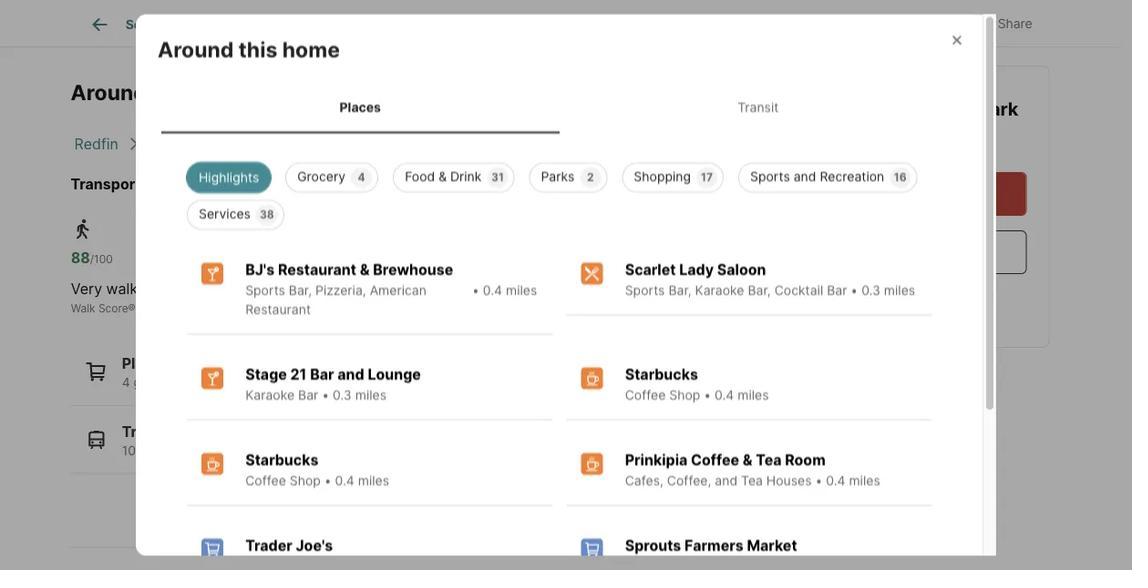 Task type: locate. For each thing, give the bounding box(es) containing it.
1 horizontal spatial 4
[[358, 171, 365, 184]]

room
[[785, 451, 826, 469]]

108,
[[122, 443, 147, 459]]

2 horizontal spatial and
[[794, 169, 817, 184]]

park inside 11471 culver park dr
[[979, 98, 1019, 120]]

0 vertical spatial starbucks coffee shop • 0.4 miles
[[625, 366, 769, 403]]

tab list inside around this home 'dialog'
[[158, 81, 961, 133]]

0 horizontal spatial karaoke
[[245, 388, 295, 403]]

around for around this home
[[158, 36, 234, 62]]

2 left parks
[[291, 375, 299, 391]]

0 horizontal spatial park
[[286, 80, 332, 105]]

4 inside list box
[[358, 171, 365, 184]]

2 /100 from the left
[[283, 253, 306, 266]]

and
[[794, 169, 817, 184], [338, 366, 364, 384], [715, 473, 738, 489]]

1 vertical spatial 2
[[291, 375, 299, 391]]

/100 for 88
[[90, 253, 113, 266]]

0 horizontal spatial ®
[[128, 302, 135, 315]]

places inside tab
[[340, 99, 381, 115]]

places inside places 4 groceries, 27 restaurants, 2 parks
[[122, 355, 169, 373]]

1 /100 from the left
[[90, 253, 113, 266]]

sports right 17
[[750, 169, 790, 184]]

trader
[[245, 537, 293, 555]]

0 horizontal spatial starbucks
[[245, 451, 319, 469]]

1 vertical spatial shop
[[290, 473, 321, 489]]

tea left the 'houses'
[[741, 473, 763, 489]]

0 horizontal spatial 0.3
[[333, 388, 352, 403]]

park
[[286, 80, 332, 105], [979, 98, 1019, 120]]

1 bar, from the left
[[289, 283, 312, 298]]

31
[[491, 171, 504, 184]]

/100 inside 88 /100
[[90, 253, 113, 266]]

17
[[701, 171, 713, 184]]

& left room
[[743, 451, 753, 469]]

1 horizontal spatial score
[[303, 302, 332, 315]]

culver up tour
[[916, 98, 974, 120]]

starbucks coffee shop • 0.4 miles up prinkipia
[[625, 366, 769, 403]]

cc right 4,
[[309, 443, 328, 459]]

1 horizontal spatial 11471
[[861, 98, 911, 120]]

bar, down lady
[[669, 283, 692, 298]]

5c2,
[[331, 443, 360, 459]]

® inside good transit transit score ®
[[332, 302, 340, 315]]

1 horizontal spatial culver
[[916, 98, 974, 120]]

coffee down 3,
[[245, 473, 286, 489]]

1 horizontal spatial &
[[439, 169, 447, 184]]

2 vertical spatial coffee
[[245, 473, 286, 489]]

cc right 2,
[[235, 443, 254, 459]]

1 ® from the left
[[128, 302, 135, 315]]

stage 21 bar and lounge karaoke bar • 0.3 miles
[[245, 366, 421, 403]]

park down home
[[286, 80, 332, 105]]

2 bar, from the left
[[669, 283, 692, 298]]

1 vertical spatial and
[[338, 366, 364, 384]]

4 right grocery
[[358, 171, 365, 184]]

1 vertical spatial places
[[122, 355, 169, 373]]

transit for transit 108, 110, 14, cc 2, cc 3, cc 4, cc 5c2, cc 6, cc 6r
[[122, 423, 172, 441]]

restaurant down the good
[[245, 302, 311, 317]]

2 vertical spatial and
[[715, 473, 738, 489]]

karaoke inside scarlet lady saloon sports bar, karaoke bar, cocktail bar • 0.3 miles
[[695, 283, 745, 298]]

starbucks right 2,
[[245, 451, 319, 469]]

0 horizontal spatial &
[[360, 261, 370, 279]]

1 horizontal spatial 2
[[587, 171, 594, 184]]

lounge
[[368, 366, 421, 384]]

1 tab from the left
[[188, 3, 281, 47]]

places tab
[[161, 84, 559, 130]]

0 horizontal spatial /100
[[90, 253, 113, 266]]

shop up prinkipia
[[669, 388, 701, 403]]

transit inside transit 108, 110, 14, cc 2, cc 3, cc 4, cc 5c2, cc 6, cc 6r
[[122, 423, 172, 441]]

karaoke down 'stage'
[[245, 388, 295, 403]]

2 vertical spatial bar
[[298, 388, 318, 403]]

list box containing grocery
[[172, 155, 946, 230]]

®
[[128, 302, 135, 315], [332, 302, 340, 315], [501, 302, 509, 315]]

38
[[260, 208, 274, 221]]

0 horizontal spatial transit
[[122, 423, 172, 441]]

2 vertical spatial &
[[743, 451, 753, 469]]

score inside very walkable walk score ®
[[98, 302, 128, 315]]

sports inside list box
[[750, 169, 790, 184]]

1 vertical spatial coffee
[[691, 451, 740, 469]]

bar, down saloon
[[748, 283, 771, 298]]

x-out
[[900, 16, 934, 31]]

coffee up coffee,
[[691, 451, 740, 469]]

transit inside good transit transit score ®
[[264, 302, 300, 315]]

transit inside transit tab
[[738, 99, 779, 115]]

restaurant up "transit"
[[278, 261, 357, 279]]

11471
[[152, 80, 209, 105], [861, 98, 911, 120]]

& inside prinkipia coffee & tea room cafes, coffee, and tea houses • 0.4 miles
[[743, 451, 753, 469]]

1 vertical spatial bar
[[310, 366, 334, 384]]

and right coffee,
[[715, 473, 738, 489]]

4 tab from the left
[[443, 3, 527, 47]]

sports inside the sports bar, pizzeria, american restaurant
[[245, 283, 285, 298]]

& right food
[[439, 169, 447, 184]]

& up pizzeria,
[[360, 261, 370, 279]]

27
[[197, 375, 212, 391]]

0 horizontal spatial dr
[[337, 80, 361, 105]]

very
[[71, 281, 102, 298]]

bikeable ®
[[447, 281, 509, 315]]

places up 'groceries,' at the bottom
[[122, 355, 169, 373]]

• inside prinkipia coffee & tea room cafes, coffee, and tea houses • 0.4 miles
[[816, 473, 823, 489]]

culver down around this home
[[214, 80, 281, 105]]

karaoke inside stage 21 bar and lounge karaoke bar • 0.3 miles
[[245, 388, 295, 403]]

tab list containing places
[[158, 81, 961, 133]]

0 horizontal spatial sports
[[245, 283, 285, 298]]

1 horizontal spatial places
[[340, 99, 381, 115]]

&
[[439, 169, 447, 184], [360, 261, 370, 279], [743, 451, 753, 469]]

places down home
[[340, 99, 381, 115]]

joe's
[[296, 537, 333, 555]]

around
[[158, 36, 234, 62], [71, 80, 147, 105]]

sports inside scarlet lady saloon sports bar, karaoke bar, cocktail bar • 0.3 miles
[[625, 283, 665, 298]]

11471 up 16
[[861, 98, 911, 120]]

1 vertical spatial 0.3
[[333, 388, 352, 403]]

around up around 11471 culver park dr
[[158, 36, 234, 62]]

2 vertical spatial transit
[[122, 423, 172, 441]]

0.3 left 206-
[[862, 283, 881, 298]]

1 horizontal spatial 0.3
[[862, 283, 881, 298]]

bar right cocktail
[[827, 283, 847, 298]]

karaoke for 21
[[245, 388, 295, 403]]

0 vertical spatial places
[[340, 99, 381, 115]]

around this home dialog
[[136, 14, 997, 571]]

2 horizontal spatial ®
[[501, 302, 509, 315]]

search link
[[89, 14, 169, 36]]

® inside bikeable ®
[[501, 302, 509, 315]]

starbucks coffee shop • 0.4 miles
[[625, 366, 769, 403], [245, 451, 389, 489]]

® inside very walkable walk score ®
[[128, 302, 135, 315]]

score
[[98, 302, 128, 315], [303, 302, 332, 315]]

1 vertical spatial karaoke
[[245, 388, 295, 403]]

1 horizontal spatial coffee
[[625, 388, 666, 403]]

3 cc from the left
[[272, 443, 291, 459]]

1 horizontal spatial ®
[[332, 302, 340, 315]]

0 vertical spatial dr
[[337, 80, 361, 105]]

0 vertical spatial around
[[158, 36, 234, 62]]

1 horizontal spatial dr
[[786, 125, 806, 148]]

/100 up the good
[[283, 253, 306, 266]]

tour
[[928, 185, 958, 203]]

shop down 4,
[[290, 473, 321, 489]]

share button
[[957, 4, 1048, 41]]

starbucks coffee shop • 0.4 miles up joe's
[[245, 451, 389, 489]]

1 horizontal spatial bar,
[[669, 283, 692, 298]]

transit
[[738, 99, 779, 115], [264, 302, 300, 315], [122, 423, 172, 441]]

2 horizontal spatial sports
[[750, 169, 790, 184]]

tea
[[756, 451, 782, 469], [741, 473, 763, 489]]

around up "redfin" 'link'
[[71, 80, 147, 105]]

cc left 4,
[[272, 443, 291, 459]]

0 horizontal spatial bar,
[[289, 283, 312, 298]]

1 vertical spatial 4
[[122, 375, 130, 391]]

places for places 4 groceries, 27 restaurants, 2 parks
[[122, 355, 169, 373]]

coffee up prinkipia
[[625, 388, 666, 403]]

dr
[[337, 80, 361, 105], [786, 125, 806, 148]]

very walkable walk score ®
[[71, 281, 167, 315]]

2 score from the left
[[303, 302, 332, 315]]

0 vertical spatial karaoke
[[695, 283, 745, 298]]

0 horizontal spatial score
[[98, 302, 128, 315]]

2 right parks
[[587, 171, 594, 184]]

bar
[[827, 283, 847, 298], [310, 366, 334, 384], [298, 388, 318, 403]]

bar down 21
[[298, 388, 318, 403]]

11471 inside 11471 culver park dr
[[861, 98, 911, 120]]

cc right 6,
[[400, 443, 419, 459]]

sports down 'scarlet'
[[625, 283, 665, 298]]

sports for sports and recreation
[[750, 169, 790, 184]]

/100 up very
[[90, 253, 113, 266]]

11471 down search
[[152, 80, 209, 105]]

0 horizontal spatial coffee
[[245, 473, 286, 489]]

0 horizontal spatial starbucks coffee shop • 0.4 miles
[[245, 451, 389, 489]]

0.4 inside prinkipia coffee & tea room cafes, coffee, and tea houses • 0.4 miles
[[826, 473, 846, 489]]

bj's restaurant & brewhouse
[[245, 261, 453, 279]]

0 horizontal spatial and
[[338, 366, 364, 384]]

karaoke down saloon
[[695, 283, 745, 298]]

market
[[747, 537, 797, 555]]

cc left 6,
[[363, 443, 382, 459]]

score inside good transit transit score ®
[[303, 302, 332, 315]]

park down "share" button
[[979, 98, 1019, 120]]

1 score from the left
[[98, 302, 128, 315]]

0.3 up 5c2,
[[333, 388, 352, 403]]

0 vertical spatial shop
[[669, 388, 701, 403]]

grocery
[[297, 169, 346, 184]]

& for prinkipia coffee & tea room cafes, coffee, and tea houses • 0.4 miles
[[743, 451, 753, 469]]

0.4
[[483, 283, 503, 298], [715, 388, 734, 403], [335, 473, 355, 489], [826, 473, 846, 489]]

1 vertical spatial transit
[[264, 302, 300, 315]]

1 horizontal spatial karaoke
[[695, 283, 745, 298]]

1 vertical spatial dr
[[786, 125, 806, 148]]

8133
[[941, 295, 977, 312]]

53
[[264, 250, 283, 267]]

3 ® from the left
[[501, 302, 509, 315]]

sprouts
[[625, 537, 681, 555]]

0 vertical spatial bar
[[827, 283, 847, 298]]

1 horizontal spatial shop
[[669, 388, 701, 403]]

• inside stage 21 bar and lounge karaoke bar • 0.3 miles
[[322, 388, 329, 403]]

16
[[894, 171, 907, 184]]

/100 for 53
[[283, 253, 306, 266]]

2 horizontal spatial coffee
[[691, 451, 740, 469]]

places 4 groceries, 27 restaurants, 2 parks
[[122, 355, 336, 391]]

miles inside stage 21 bar and lounge karaoke bar • 0.3 miles
[[355, 388, 387, 403]]

and left recreation
[[794, 169, 817, 184]]

0 vertical spatial tea
[[756, 451, 782, 469]]

•
[[472, 283, 480, 298], [851, 283, 858, 298], [322, 388, 329, 403], [704, 388, 711, 403], [324, 473, 332, 489], [816, 473, 823, 489]]

3,
[[257, 443, 269, 459]]

2 horizontal spatial &
[[743, 451, 753, 469]]

2
[[587, 171, 594, 184], [291, 375, 299, 391]]

2 horizontal spatial transit
[[738, 99, 779, 115]]

around inside 'dialog'
[[158, 36, 234, 62]]

/100 inside the 53 /100
[[283, 253, 306, 266]]

list box
[[172, 155, 946, 230]]

0 vertical spatial 0.3
[[862, 283, 881, 298]]

coffee inside prinkipia coffee & tea room cafes, coffee, and tea houses • 0.4 miles
[[691, 451, 740, 469]]

miles inside scarlet lady saloon sports bar, karaoke bar, cocktail bar • 0.3 miles
[[884, 283, 916, 298]]

4 inside places 4 groceries, 27 restaurants, 2 parks
[[122, 375, 130, 391]]

around this home
[[158, 36, 340, 62]]

x-out button
[[859, 4, 950, 41]]

0.3 inside scarlet lady saloon sports bar, karaoke bar, cocktail bar • 0.3 miles
[[862, 283, 881, 298]]

tab
[[188, 3, 281, 47], [281, 3, 347, 47], [347, 3, 443, 47], [443, 3, 527, 47], [527, 3, 674, 47]]

coffee
[[625, 388, 666, 403], [691, 451, 740, 469], [245, 473, 286, 489]]

® down pizzeria,
[[332, 302, 340, 315]]

score right walk
[[98, 302, 128, 315]]

bar,
[[289, 283, 312, 298], [669, 283, 692, 298], [748, 283, 771, 298]]

0 vertical spatial 4
[[358, 171, 365, 184]]

2 horizontal spatial bar,
[[748, 283, 771, 298]]

1 horizontal spatial and
[[715, 473, 738, 489]]

5 tab from the left
[[527, 3, 674, 47]]

favorite
[[788, 16, 836, 31]]

tea up the 'houses'
[[756, 451, 782, 469]]

starbucks
[[625, 366, 698, 384], [245, 451, 319, 469]]

bar, inside the sports bar, pizzeria, american restaurant
[[289, 283, 312, 298]]

parks
[[541, 169, 575, 184]]

1 horizontal spatial sports
[[625, 283, 665, 298]]

0 vertical spatial &
[[439, 169, 447, 184]]

and inside stage 21 bar and lounge karaoke bar • 0.3 miles
[[338, 366, 364, 384]]

parks
[[303, 375, 336, 391]]

0.3 inside stage 21 bar and lounge karaoke bar • 0.3 miles
[[333, 388, 352, 403]]

® down • 0.4 miles
[[501, 302, 509, 315]]

starbucks up prinkipia
[[625, 366, 698, 384]]

1 horizontal spatial park
[[979, 98, 1019, 120]]

0 vertical spatial and
[[794, 169, 817, 184]]

cafes,
[[625, 473, 664, 489]]

0 horizontal spatial 4
[[122, 375, 130, 391]]

0 horizontal spatial places
[[122, 355, 169, 373]]

request
[[855, 185, 913, 203]]

sports down bj's at the top
[[245, 283, 285, 298]]

® down walkable
[[128, 302, 135, 315]]

dr up sports and recreation
[[786, 125, 806, 148]]

bar, down the 53 /100
[[289, 283, 312, 298]]

list box inside around this home 'dialog'
[[172, 155, 946, 230]]

1 vertical spatial tea
[[741, 473, 763, 489]]

sports for sports bar, pizzeria, american restaurant
[[245, 283, 285, 298]]

places
[[340, 99, 381, 115], [122, 355, 169, 373]]

1 horizontal spatial transit
[[264, 302, 300, 315]]

0 vertical spatial transit
[[738, 99, 779, 115]]

& for bj's restaurant & brewhouse
[[360, 261, 370, 279]]

1 vertical spatial around
[[71, 80, 147, 105]]

2 ® from the left
[[332, 302, 340, 315]]

1 vertical spatial &
[[360, 261, 370, 279]]

/100
[[90, 253, 113, 266], [283, 253, 306, 266]]

culver
[[214, 80, 281, 105], [916, 98, 974, 120]]

4 left 'groceries,' at the bottom
[[122, 375, 130, 391]]

0 horizontal spatial 2
[[291, 375, 299, 391]]

1 vertical spatial restaurant
[[245, 302, 311, 317]]

1 horizontal spatial starbucks
[[625, 366, 698, 384]]

bar right 21
[[310, 366, 334, 384]]

0 horizontal spatial shop
[[290, 473, 321, 489]]

cc left 2,
[[198, 443, 217, 459]]

dr down home
[[337, 80, 361, 105]]

0 vertical spatial 2
[[587, 171, 594, 184]]

1 horizontal spatial around
[[158, 36, 234, 62]]

4
[[358, 171, 365, 184], [122, 375, 130, 391]]

0 horizontal spatial around
[[71, 80, 147, 105]]

and right parks
[[338, 366, 364, 384]]

1 horizontal spatial /100
[[283, 253, 306, 266]]

score down "transit"
[[303, 302, 332, 315]]

sports bar, pizzeria, american restaurant
[[245, 283, 427, 317]]

0 vertical spatial restaurant
[[278, 261, 357, 279]]

tab list
[[158, 81, 961, 133]]



Task type: vqa. For each thing, say whether or not it's contained in the screenshot.
"Are you a vendor?" at the bottom left
no



Task type: describe. For each thing, give the bounding box(es) containing it.
11471 culver park dr
[[786, 98, 1019, 148]]

walkable
[[106, 281, 167, 298]]

a
[[917, 185, 925, 203]]

coffee,
[[667, 473, 712, 489]]

& inside list box
[[439, 169, 447, 184]]

prinkipia coffee & tea room cafes, coffee, and tea houses • 0.4 miles
[[625, 451, 881, 489]]

2 inside places 4 groceries, 27 restaurants, 2 parks
[[291, 375, 299, 391]]

groceries,
[[134, 375, 194, 391]]

• inside scarlet lady saloon sports bar, karaoke bar, cocktail bar • 0.3 miles
[[851, 283, 858, 298]]

1 vertical spatial starbucks
[[245, 451, 319, 469]]

food
[[405, 169, 435, 184]]

good
[[264, 281, 302, 298]]

2 cc from the left
[[235, 443, 254, 459]]

88
[[71, 250, 90, 267]]

(844)
[[862, 295, 902, 312]]

request a tour
[[855, 185, 958, 203]]

recreation
[[820, 169, 885, 184]]

transit tab
[[559, 84, 957, 130]]

saloon
[[717, 261, 766, 279]]

2,
[[220, 443, 231, 459]]

lady
[[679, 261, 714, 279]]

out
[[913, 16, 934, 31]]

® for walkable
[[128, 302, 135, 315]]

food & drink
[[405, 169, 482, 184]]

bar inside scarlet lady saloon sports bar, karaoke bar, cocktail bar • 0.3 miles
[[827, 283, 847, 298]]

around 11471 culver park dr
[[71, 80, 361, 105]]

karaoke for lady
[[695, 283, 745, 298]]

2 tab from the left
[[281, 3, 347, 47]]

and inside prinkipia coffee & tea room cafes, coffee, and tea houses • 0.4 miles
[[715, 473, 738, 489]]

score for walkable
[[98, 302, 128, 315]]

1 vertical spatial starbucks coffee shop • 0.4 miles
[[245, 451, 389, 489]]

6,
[[386, 443, 397, 459]]

transit 108, 110, 14, cc 2, cc 3, cc 4, cc 5c2, cc 6, cc 6r
[[122, 423, 439, 459]]

around for around 11471 culver park dr
[[71, 80, 147, 105]]

pizzeria,
[[316, 283, 366, 298]]

0 vertical spatial coffee
[[625, 388, 666, 403]]

6r
[[422, 443, 439, 459]]

2 inside list box
[[587, 171, 594, 184]]

4,
[[294, 443, 306, 459]]

restaurant inside the sports bar, pizzeria, american restaurant
[[245, 302, 311, 317]]

search tab list
[[71, 0, 688, 47]]

bj's
[[245, 261, 275, 279]]

x-
[[900, 16, 913, 31]]

culver inside 11471 culver park dr
[[916, 98, 974, 120]]

transit for transit
[[738, 99, 779, 115]]

14,
[[177, 443, 194, 459]]

share
[[998, 16, 1033, 31]]

21
[[290, 366, 307, 384]]

3 tab from the left
[[347, 3, 443, 47]]

1 cc from the left
[[198, 443, 217, 459]]

(844) 206-8133
[[862, 295, 977, 312]]

prinkipia
[[625, 451, 688, 469]]

redfin
[[74, 135, 118, 153]]

shopping
[[634, 169, 691, 184]]

brewhouse
[[373, 261, 453, 279]]

59
[[447, 250, 466, 267]]

home
[[282, 36, 340, 62]]

6 cc from the left
[[400, 443, 419, 459]]

• 0.4 miles
[[472, 283, 537, 298]]

places for places
[[340, 99, 381, 115]]

stage
[[245, 366, 287, 384]]

transportation
[[71, 175, 177, 193]]

search
[[126, 17, 169, 32]]

5 cc from the left
[[363, 443, 382, 459]]

scarlet
[[625, 261, 676, 279]]

bikeable
[[447, 281, 505, 298]]

® for transit
[[332, 302, 340, 315]]

3 bar, from the left
[[748, 283, 771, 298]]

services
[[199, 206, 251, 222]]

110,
[[151, 443, 174, 459]]

around this home element
[[158, 14, 362, 62]]

trader joe's
[[245, 537, 333, 555]]

0 vertical spatial starbucks
[[625, 366, 698, 384]]

request a tour button
[[786, 172, 1027, 216]]

dr inside 11471 culver park dr
[[786, 125, 806, 148]]

(844) 206-8133 button
[[786, 282, 1027, 326]]

services 38
[[199, 206, 274, 222]]

houses
[[767, 473, 812, 489]]

53 /100
[[264, 250, 306, 267]]

walk
[[71, 302, 95, 315]]

206-
[[906, 295, 941, 312]]

this
[[239, 36, 278, 62]]

sprouts farmers market
[[625, 537, 797, 555]]

miles inside prinkipia coffee & tea room cafes, coffee, and tea houses • 0.4 miles
[[849, 473, 881, 489]]

1 horizontal spatial starbucks coffee shop • 0.4 miles
[[625, 366, 769, 403]]

88 /100
[[71, 250, 113, 267]]

favorite button
[[747, 4, 852, 41]]

farmers
[[685, 537, 744, 555]]

cocktail
[[775, 283, 824, 298]]

drink
[[450, 169, 482, 184]]

0 horizontal spatial culver
[[214, 80, 281, 105]]

good transit transit score ®
[[264, 281, 350, 315]]

scarlet lady saloon sports bar, karaoke bar, cocktail bar • 0.3 miles
[[625, 261, 916, 298]]

0 horizontal spatial 11471
[[152, 80, 209, 105]]

american
[[370, 283, 427, 298]]

transit
[[306, 281, 350, 298]]

score for transit
[[303, 302, 332, 315]]

and inside list box
[[794, 169, 817, 184]]

sports and recreation
[[750, 169, 885, 184]]

redfin link
[[74, 135, 118, 153]]

(844) 206-8133 link
[[786, 282, 1027, 326]]

highlights
[[199, 170, 259, 185]]

4 cc from the left
[[309, 443, 328, 459]]



